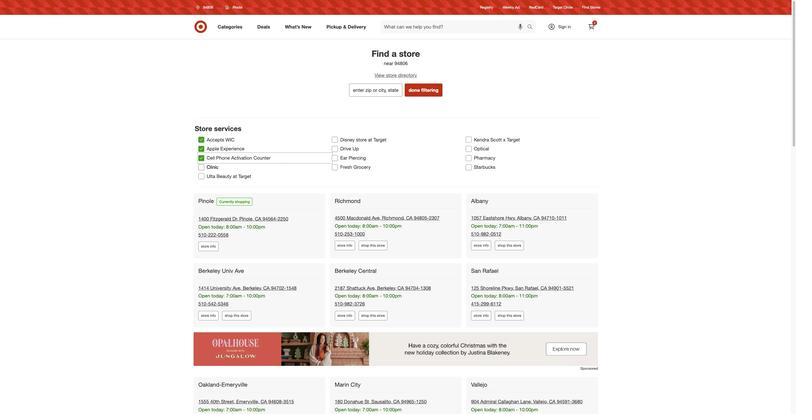 Task type: describe. For each thing, give the bounding box(es) containing it.
this for berkeley central
[[371, 314, 376, 318]]

10:00pm inside 904 admiral callaghan lane, vallejo, ca 94591-3680 open today: 8:00am - 10:00pm
[[520, 407, 539, 413]]

8:00am inside 125 shoreline pkwy, san rafael, ca 94901-5521 open today: 8:00am - 11:00pm 415-299-6112
[[499, 293, 515, 299]]

Clinic checkbox
[[199, 164, 205, 170]]

drive
[[341, 146, 352, 152]]

ear piercing
[[341, 155, 366, 161]]

shop for berkeley univ ave
[[225, 314, 233, 318]]

2187 shattuck ave, berkeley, ca 94704-1308 open today: 8:00am - 10:00pm 510-982-3726
[[335, 285, 431, 307]]

- inside 125 shoreline pkwy, san rafael, ca 94901-5521 open today: 8:00am - 11:00pm 415-299-6112
[[517, 293, 518, 299]]

pickup & delivery
[[327, 24, 366, 30]]

8:00am inside 904 admiral callaghan lane, vallejo, ca 94591-3680 open today: 8:00am - 10:00pm
[[499, 407, 515, 413]]

store info link for san rafael
[[472, 311, 492, 321]]

- for 2187 shattuck ave, berkeley, ca 94704-1308 open today: 8:00am - 10:00pm 510-982-3726
[[380, 293, 382, 299]]

shoreline
[[481, 285, 501, 291]]

store down the 510-982-0512 link
[[474, 244, 482, 248]]

grocery
[[354, 164, 371, 170]]

today: for 1555 40th street, emeryville, ca 94608-3515 open today: 7:00am - 10:00pm
[[212, 407, 225, 413]]

rafael,
[[525, 285, 540, 291]]

macdonald
[[347, 215, 371, 221]]

find stores
[[583, 5, 601, 10]]

find a store near 94806
[[372, 48, 420, 66]]

ave
[[235, 268, 244, 275]]

8:00am for pinole
[[226, 224, 242, 230]]

pickup
[[327, 24, 342, 30]]

- for 1414 university ave, berkeley, ca 94702-1548 open today: 7:00am - 10:00pm 510-542-5346
[[244, 293, 245, 299]]

currently shopping
[[220, 200, 250, 204]]

ad
[[516, 5, 520, 10]]

1000
[[355, 231, 365, 237]]

- for 4500 macdonald ave, richmond, ca 94805-2307 open today: 8:00am - 10:00pm 510-253-1000
[[380, 223, 382, 229]]

enter zip or city, state
[[353, 87, 399, 93]]

clinic
[[207, 164, 219, 170]]

store
[[195, 124, 212, 133]]

this for berkeley univ ave
[[234, 314, 240, 318]]

3726
[[355, 301, 365, 307]]

sponsored
[[581, 367, 599, 371]]

berkeley, for berkeley univ ave
[[243, 285, 262, 291]]

directory
[[399, 72, 417, 78]]

store info for albany
[[474, 244, 489, 248]]

albany
[[472, 198, 489, 204]]

Disney store at Target checkbox
[[332, 137, 338, 143]]

fresh
[[341, 164, 352, 170]]

wic
[[226, 137, 235, 143]]

berkeley central link
[[335, 268, 378, 275]]

pharmacy
[[474, 155, 496, 161]]

redcard
[[530, 5, 544, 10]]

0 vertical spatial san
[[472, 268, 482, 275]]

vallejo
[[472, 382, 488, 389]]

Optical checkbox
[[466, 146, 472, 152]]

this for albany
[[507, 244, 513, 248]]

search button
[[525, 20, 539, 35]]

sausalito,
[[372, 399, 392, 405]]

what's new link
[[280, 20, 319, 33]]

- for 1057 eastshore hwy, albany, ca 94710-1011 open today: 7:00am - 11:00pm 510-982-0512
[[517, 223, 518, 229]]

store inside 'find a store near 94806'
[[399, 48, 420, 59]]

180 donahue st, sausalito, ca 94965-1250 open today: 7:00am - 10:00pm
[[335, 399, 427, 413]]

store services
[[195, 124, 242, 133]]

store info for richmond
[[338, 244, 353, 248]]

Starbucks checkbox
[[466, 164, 472, 170]]

982- for albany
[[481, 231, 491, 237]]

Fresh Grocery checkbox
[[332, 164, 338, 170]]

emeryville
[[222, 382, 248, 389]]

1057 eastshore hwy, albany, ca 94710-1011 open today: 7:00am - 11:00pm 510-982-0512
[[472, 215, 567, 237]]

ulta
[[207, 174, 215, 180]]

ulta beauty at target
[[207, 174, 252, 180]]

shop this store button for albany
[[496, 241, 525, 251]]

94710-
[[542, 215, 557, 221]]

categories
[[218, 24, 243, 30]]

shop this store button for san rafael
[[496, 311, 525, 321]]

today: for 4500 macdonald ave, richmond, ca 94805-2307 open today: 8:00am - 10:00pm 510-253-1000
[[348, 223, 362, 229]]

5521
[[564, 285, 575, 291]]

store info for berkeley univ ave
[[201, 314, 216, 318]]

redcard link
[[530, 5, 544, 10]]

open for 1555 40th street, emeryville, ca 94608-3515 open today: 7:00am - 10:00pm
[[199, 407, 210, 413]]

shop for albany
[[498, 244, 506, 248]]

180
[[335, 399, 343, 405]]

vallejo link
[[472, 382, 489, 389]]

marin city link
[[335, 382, 362, 389]]

2 link
[[586, 20, 599, 33]]

store info link for albany
[[472, 241, 492, 251]]

125 shoreline pkwy, san rafael, ca 94901-5521 open today: 8:00am - 11:00pm 415-299-6112
[[472, 285, 575, 307]]

central
[[359, 268, 377, 275]]

10:00pm for 94805-
[[383, 223, 402, 229]]

store info link for berkeley central
[[335, 311, 355, 321]]

store down 222-
[[201, 245, 209, 249]]

store down the 510-982-3726 link on the left bottom of the page
[[338, 314, 346, 318]]

3515
[[284, 399, 294, 405]]

904
[[472, 399, 480, 405]]

view
[[375, 72, 385, 78]]

store info link for pinole
[[199, 242, 219, 252]]

94806 inside 'find a store near 94806'
[[395, 61, 408, 66]]

eastshore
[[484, 215, 505, 221]]

1414
[[199, 285, 209, 291]]

disney
[[341, 137, 355, 143]]

albany,
[[518, 215, 533, 221]]

510-253-1000 link
[[335, 231, 365, 237]]

8:00am for richmond
[[363, 223, 379, 229]]

1400
[[199, 216, 209, 222]]

open for 1414 university ave, berkeley, ca 94702-1548 open today: 7:00am - 10:00pm 510-542-5346
[[199, 293, 210, 299]]

apple
[[207, 146, 219, 152]]

- inside 904 admiral callaghan lane, vallejo, ca 94591-3680 open today: 8:00am - 10:00pm
[[517, 407, 518, 413]]

shop this store for berkeley central
[[362, 314, 385, 318]]

ca for 1555 40th street, emeryville, ca 94608-3515 open today: 7:00am - 10:00pm
[[261, 399, 267, 405]]

richmond
[[335, 198, 361, 204]]

store down 125 shoreline pkwy, san rafael, ca 94901-5521 open today: 8:00am - 11:00pm 415-299-6112
[[514, 314, 522, 318]]

ca inside 904 admiral callaghan lane, vallejo, ca 94591-3680 open today: 8:00am - 10:00pm
[[550, 399, 556, 405]]

ca for 2187 shattuck ave, berkeley, ca 94704-1308 open today: 8:00am - 10:00pm 510-982-3726
[[398, 285, 404, 291]]

target for ulta beauty at target
[[239, 174, 252, 180]]

done filtering
[[409, 87, 439, 93]]

shop this store for albany
[[498, 244, 522, 248]]

7:00am for hwy,
[[499, 223, 515, 229]]

40th
[[210, 399, 220, 405]]

shattuck
[[347, 285, 366, 291]]

904 admiral callaghan lane, vallejo, ca 94591-3680 open today: 8:00am - 10:00pm
[[472, 399, 583, 413]]

- for 1400 fitzgerald dr, pinole, ca 94564-2250 open today: 8:00am - 10:00pm 510-222-0558
[[244, 224, 245, 230]]

open for 1400 fitzgerald dr, pinole, ca 94564-2250 open today: 8:00am - 10:00pm 510-222-0558
[[199, 224, 210, 230]]

registry link
[[481, 5, 494, 10]]

store services group
[[199, 135, 600, 181]]

299-
[[481, 301, 491, 307]]

store info for san rafael
[[474, 314, 489, 318]]

today: inside 125 shoreline pkwy, san rafael, ca 94901-5521 open today: 8:00am - 11:00pm 415-299-6112
[[485, 293, 498, 299]]

view store directory link
[[188, 72, 605, 79]]

piercing
[[349, 155, 366, 161]]

shop this store button for richmond
[[359, 241, 388, 251]]

5346
[[218, 301, 229, 307]]

city
[[351, 382, 361, 389]]

1308
[[421, 285, 431, 291]]

542-
[[208, 301, 218, 307]]

store down 1414 university ave, berkeley, ca 94702-1548 open today: 7:00am - 10:00pm 510-542-5346
[[241, 314, 249, 318]]

a
[[392, 48, 397, 59]]

2
[[595, 21, 596, 25]]

at for store
[[368, 137, 373, 143]]

982- for berkeley central
[[345, 301, 355, 307]]

510- for berkeley univ ave
[[199, 301, 208, 307]]

today: for 180 donahue st, sausalito, ca 94965-1250 open today: 7:00am - 10:00pm
[[348, 407, 362, 413]]

10:00pm for 94608-
[[247, 407, 266, 413]]

today: for 1057 eastshore hwy, albany, ca 94710-1011 open today: 7:00am - 11:00pm 510-982-0512
[[485, 223, 498, 229]]

store info link for richmond
[[335, 241, 355, 251]]

510-542-5346 link
[[199, 301, 229, 307]]

marin
[[335, 382, 349, 389]]

store down 415-
[[474, 314, 482, 318]]

store info for berkeley central
[[338, 314, 353, 318]]

1011
[[557, 215, 567, 221]]

510- for pinole
[[199, 232, 208, 238]]

berkeley central
[[335, 268, 377, 275]]

shop for berkeley central
[[362, 314, 370, 318]]

shopping
[[235, 200, 250, 204]]

- for 1555 40th street, emeryville, ca 94608-3515 open today: 7:00am - 10:00pm
[[244, 407, 245, 413]]

ca for 1057 eastshore hwy, albany, ca 94710-1011 open today: 7:00am - 11:00pm 510-982-0512
[[534, 215, 540, 221]]

ca for 180 donahue st, sausalito, ca 94965-1250 open today: 7:00am - 10:00pm
[[394, 399, 400, 405]]

richmond link
[[335, 198, 362, 205]]

ave, for richmond
[[372, 215, 381, 221]]

510-982-0512 link
[[472, 231, 502, 237]]

7:00am for ave,
[[226, 293, 242, 299]]

target for kendra scott x target
[[507, 137, 520, 143]]

ca for 4500 macdonald ave, richmond, ca 94805-2307 open today: 8:00am - 10:00pm 510-253-1000
[[407, 215, 413, 221]]

find stores link
[[583, 5, 601, 10]]



Task type: locate. For each thing, give the bounding box(es) containing it.
0 horizontal spatial berkeley
[[199, 268, 221, 275]]

0 horizontal spatial find
[[372, 48, 390, 59]]

today: inside 1555 40th street, emeryville, ca 94608-3515 open today: 7:00am - 10:00pm
[[212, 407, 225, 413]]

marin city
[[335, 382, 361, 389]]

8:00am inside 4500 macdonald ave, richmond, ca 94805-2307 open today: 8:00am - 10:00pm 510-253-1000
[[363, 223, 379, 229]]

shop this store button down 1000
[[359, 241, 388, 251]]

optical
[[474, 146, 490, 152]]

scott
[[491, 137, 502, 143]]

store down 4500 macdonald ave, richmond, ca 94805-2307 open today: 8:00am - 10:00pm 510-253-1000 on the bottom of the page
[[377, 244, 385, 248]]

7:00am inside 1057 eastshore hwy, albany, ca 94710-1011 open today: 7:00am - 11:00pm 510-982-0512
[[499, 223, 515, 229]]

8:00am up '3726'
[[363, 293, 379, 299]]

1 vertical spatial 982-
[[345, 301, 355, 307]]

0 vertical spatial 94806
[[203, 5, 213, 10]]

target
[[553, 5, 563, 10], [374, 137, 387, 143], [507, 137, 520, 143], [239, 174, 252, 180]]

ca for 1414 university ave, berkeley, ca 94702-1548 open today: 7:00am - 10:00pm 510-542-5346
[[264, 285, 270, 291]]

open for 2187 shattuck ave, berkeley, ca 94704-1308 open today: 8:00am - 10:00pm 510-982-3726
[[335, 293, 347, 299]]

open for 1057 eastshore hwy, albany, ca 94710-1011 open today: 7:00am - 11:00pm 510-982-0512
[[472, 223, 483, 229]]

- down 2187 shattuck ave, berkeley, ca 94704-1308 'link' on the bottom of page
[[380, 293, 382, 299]]

1 horizontal spatial berkeley
[[335, 268, 357, 275]]

ave, right university at the bottom left
[[233, 285, 242, 291]]

10:00pm inside 4500 macdonald ave, richmond, ca 94805-2307 open today: 8:00am - 10:00pm 510-253-1000
[[383, 223, 402, 229]]

- down 180 donahue st, sausalito, ca 94965-1250 link
[[380, 407, 382, 413]]

this for richmond
[[371, 244, 376, 248]]

0 vertical spatial pinole
[[233, 5, 243, 10]]

open down 4500
[[335, 223, 347, 229]]

open up 415-
[[472, 293, 483, 299]]

shop down 1000
[[362, 244, 370, 248]]

ca inside 4500 macdonald ave, richmond, ca 94805-2307 open today: 8:00am - 10:00pm 510-253-1000
[[407, 215, 413, 221]]

today: inside 2187 shattuck ave, berkeley, ca 94704-1308 open today: 8:00am - 10:00pm 510-982-3726
[[348, 293, 362, 299]]

222-
[[208, 232, 218, 238]]

ear
[[341, 155, 348, 161]]

0 vertical spatial find
[[583, 5, 590, 10]]

open for 4500 macdonald ave, richmond, ca 94805-2307 open today: 8:00am - 10:00pm 510-253-1000
[[335, 223, 347, 229]]

find for a
[[372, 48, 390, 59]]

8:00am down dr,
[[226, 224, 242, 230]]

510- inside 1400 fitzgerald dr, pinole, ca 94564-2250 open today: 8:00am - 10:00pm 510-222-0558
[[199, 232, 208, 238]]

510- for richmond
[[335, 231, 345, 237]]

982- inside 2187 shattuck ave, berkeley, ca 94704-1308 open today: 8:00am - 10:00pm 510-982-3726
[[345, 301, 355, 307]]

ave, left the richmond,
[[372, 215, 381, 221]]

berkeley for berkeley univ ave
[[199, 268, 221, 275]]

pinole up "categories" link
[[233, 5, 243, 10]]

4500 macdonald ave, richmond, ca 94805-2307 link
[[335, 215, 440, 221]]

enter zip or city, state button
[[350, 84, 403, 97]]

info down the 510-982-3726 link on the left bottom of the page
[[347, 314, 353, 318]]

1548
[[286, 285, 297, 291]]

store info link down 253- at the left of the page
[[335, 241, 355, 251]]

ca inside 180 donahue st, sausalito, ca 94965-1250 open today: 7:00am - 10:00pm
[[394, 399, 400, 405]]

berkeley up 1414
[[199, 268, 221, 275]]

ca left 94965-
[[394, 399, 400, 405]]

1555
[[199, 399, 209, 405]]

store right view
[[386, 72, 397, 78]]

open inside 1400 fitzgerald dr, pinole, ca 94564-2250 open today: 8:00am - 10:00pm 510-222-0558
[[199, 224, 210, 230]]

berkeley, for berkeley central
[[378, 285, 397, 291]]

Cell Phone Activation Counter checkbox
[[199, 155, 205, 161]]

10:00pm for 94965-
[[383, 407, 402, 413]]

ca left 94704-
[[398, 285, 404, 291]]

store info link down the 510-982-0512 link
[[472, 241, 492, 251]]

94608-
[[269, 399, 284, 405]]

1 vertical spatial 94806
[[395, 61, 408, 66]]

10:00pm inside 1400 fitzgerald dr, pinole, ca 94564-2250 open today: 8:00am - 10:00pm 510-222-0558
[[247, 224, 266, 230]]

find for stores
[[583, 5, 590, 10]]

shop down 5346
[[225, 314, 233, 318]]

ca inside 1400 fitzgerald dr, pinole, ca 94564-2250 open today: 8:00am - 10:00pm 510-222-0558
[[255, 216, 262, 222]]

experience
[[221, 146, 245, 152]]

target circle
[[553, 5, 573, 10]]

10:00pm inside 180 donahue st, sausalito, ca 94965-1250 open today: 7:00am - 10:00pm
[[383, 407, 402, 413]]

today: inside 1057 eastshore hwy, albany, ca 94710-1011 open today: 7:00am - 11:00pm 510-982-0512
[[485, 223, 498, 229]]

10:00pm for 94564-
[[247, 224, 266, 230]]

store info link down 222-
[[199, 242, 219, 252]]

7:00am up 5346
[[226, 293, 242, 299]]

10:00pm inside 2187 shattuck ave, berkeley, ca 94704-1308 open today: 8:00am - 10:00pm 510-982-3726
[[383, 293, 402, 299]]

1 horizontal spatial at
[[368, 137, 373, 143]]

info for albany
[[483, 244, 489, 248]]

- down 1555 40th street, emeryville, ca 94608-3515 link
[[244, 407, 245, 413]]

94806 down a
[[395, 61, 408, 66]]

today: down admiral
[[485, 407, 498, 413]]

open down 2187
[[335, 293, 347, 299]]

1 horizontal spatial berkeley,
[[378, 285, 397, 291]]

pkwy,
[[502, 285, 514, 291]]

open inside 125 shoreline pkwy, san rafael, ca 94901-5521 open today: 8:00am - 11:00pm 415-299-6112
[[472, 293, 483, 299]]

10:00pm for 94702-
[[247, 293, 266, 299]]

Pharmacy checkbox
[[466, 155, 472, 161]]

1 vertical spatial san
[[516, 285, 524, 291]]

0 vertical spatial 11:00pm
[[520, 223, 539, 229]]

sign in
[[559, 24, 572, 29]]

415-299-6112 link
[[472, 301, 502, 307]]

1 berkeley, from the left
[[243, 285, 262, 291]]

store info link down 542-
[[199, 311, 219, 321]]

ave, right the shattuck
[[367, 285, 376, 291]]

510-222-0558 link
[[199, 232, 229, 238]]

2307
[[429, 215, 440, 221]]

store info down 253- at the left of the page
[[338, 244, 353, 248]]

today: down 40th
[[212, 407, 225, 413]]

7:00am inside 180 donahue st, sausalito, ca 94965-1250 open today: 7:00am - 10:00pm
[[363, 407, 379, 413]]

today: down university at the bottom left
[[212, 293, 225, 299]]

2 berkeley from the left
[[335, 268, 357, 275]]

today: for 1414 university ave, berkeley, ca 94702-1548 open today: 7:00am - 10:00pm 510-542-5346
[[212, 293, 225, 299]]

zip
[[366, 87, 372, 93]]

10:00pm inside 1414 university ave, berkeley, ca 94702-1548 open today: 7:00am - 10:00pm 510-542-5346
[[247, 293, 266, 299]]

0 vertical spatial 982-
[[481, 231, 491, 237]]

10:00pm down emeryville,
[[247, 407, 266, 413]]

info down 253- at the left of the page
[[347, 244, 353, 248]]

open down 1555
[[199, 407, 210, 413]]

store right a
[[399, 48, 420, 59]]

ave, inside 4500 macdonald ave, richmond, ca 94805-2307 open today: 8:00am - 10:00pm 510-253-1000
[[372, 215, 381, 221]]

deals link
[[253, 20, 278, 33]]

open down 1414
[[199, 293, 210, 299]]

san right "pkwy," at right bottom
[[516, 285, 524, 291]]

7:00am inside 1555 40th street, emeryville, ca 94608-3515 open today: 7:00am - 10:00pm
[[226, 407, 242, 413]]

today: for 1400 fitzgerald dr, pinole, ca 94564-2250 open today: 8:00am - 10:00pm 510-222-0558
[[212, 224, 225, 230]]

510- inside 2187 shattuck ave, berkeley, ca 94704-1308 open today: 8:00am - 10:00pm 510-982-3726
[[335, 301, 345, 307]]

shop this store down 6112
[[498, 314, 522, 318]]

shop for richmond
[[362, 244, 370, 248]]

find up near
[[372, 48, 390, 59]]

today: down fitzgerald
[[212, 224, 225, 230]]

accepts
[[207, 137, 224, 143]]

berkeley for berkeley central
[[335, 268, 357, 275]]

info for berkeley central
[[347, 314, 353, 318]]

weekly
[[503, 5, 515, 10]]

san rafael
[[472, 268, 499, 275]]

2 11:00pm from the top
[[520, 293, 539, 299]]

ca inside 1555 40th street, emeryville, ca 94608-3515 open today: 7:00am - 10:00pm
[[261, 399, 267, 405]]

904 admiral callaghan lane, vallejo, ca 94591-3680 link
[[472, 399, 583, 405]]

10:00pm inside 1555 40th street, emeryville, ca 94608-3515 open today: 7:00am - 10:00pm
[[247, 407, 266, 413]]

pinole button
[[222, 2, 247, 13]]

0 horizontal spatial san
[[472, 268, 482, 275]]

7:00am for street,
[[226, 407, 242, 413]]

ca right vallejo,
[[550, 399, 556, 405]]

- down 1414 university ave, berkeley, ca 94702-1548 link
[[244, 293, 245, 299]]

Apple Experience checkbox
[[199, 146, 205, 152]]

berkeley, down ave
[[243, 285, 262, 291]]

up
[[353, 146, 359, 152]]

this down 4500 macdonald ave, richmond, ca 94805-2307 open today: 8:00am - 10:00pm 510-253-1000 on the bottom of the page
[[371, 244, 376, 248]]

open down 1057
[[472, 223, 483, 229]]

7:00am down 'hwy,'
[[499, 223, 515, 229]]

phone
[[216, 155, 230, 161]]

1 horizontal spatial 982-
[[481, 231, 491, 237]]

10:00pm down pinole,
[[247, 224, 266, 230]]

berkeley, left 94704-
[[378, 285, 397, 291]]

deals
[[258, 24, 270, 30]]

shop this store button for berkeley univ ave
[[222, 311, 251, 321]]

0 horizontal spatial pinole
[[199, 198, 214, 204]]

ave, for berkeley central
[[367, 285, 376, 291]]

categories link
[[213, 20, 250, 33]]

- for 180 donahue st, sausalito, ca 94965-1250 open today: 7:00am - 10:00pm
[[380, 407, 382, 413]]

open inside 1555 40th street, emeryville, ca 94608-3515 open today: 7:00am - 10:00pm
[[199, 407, 210, 413]]

store down 2187 shattuck ave, berkeley, ca 94704-1308 open today: 8:00am - 10:00pm 510-982-3726
[[377, 314, 385, 318]]

weekly ad
[[503, 5, 520, 10]]

oakland-
[[199, 382, 222, 389]]

store info link down the 510-982-3726 link on the left bottom of the page
[[335, 311, 355, 321]]

shop down 0512
[[498, 244, 506, 248]]

510- inside 4500 macdonald ave, richmond, ca 94805-2307 open today: 8:00am - 10:00pm 510-253-1000
[[335, 231, 345, 237]]

94806 inside 'dropdown button'
[[203, 5, 213, 10]]

- inside 180 donahue st, sausalito, ca 94965-1250 open today: 7:00am - 10:00pm
[[380, 407, 382, 413]]

at for beauty
[[233, 174, 237, 180]]

1 11:00pm from the top
[[520, 223, 539, 229]]

ca for 1400 fitzgerald dr, pinole, ca 94564-2250 open today: 8:00am - 10:00pm 510-222-0558
[[255, 216, 262, 222]]

510- inside 1414 university ave, berkeley, ca 94702-1548 open today: 7:00am - 10:00pm 510-542-5346
[[199, 301, 208, 307]]

berkeley univ ave
[[199, 268, 244, 275]]

- down callaghan
[[517, 407, 518, 413]]

0 horizontal spatial at
[[233, 174, 237, 180]]

- inside 1414 university ave, berkeley, ca 94702-1548 open today: 7:00am - 10:00pm 510-542-5346
[[244, 293, 245, 299]]

ca left 94805-
[[407, 215, 413, 221]]

ca left 94608-
[[261, 399, 267, 405]]

shop down '3726'
[[362, 314, 370, 318]]

store
[[399, 48, 420, 59], [386, 72, 397, 78], [356, 137, 367, 143], [338, 244, 346, 248], [377, 244, 385, 248], [474, 244, 482, 248], [514, 244, 522, 248], [201, 245, 209, 249], [201, 314, 209, 318], [241, 314, 249, 318], [338, 314, 346, 318], [377, 314, 385, 318], [474, 314, 482, 318], [514, 314, 522, 318]]

1 vertical spatial pinole
[[199, 198, 214, 204]]

store inside group
[[356, 137, 367, 143]]

info for san rafael
[[483, 314, 489, 318]]

today: inside 180 donahue st, sausalito, ca 94965-1250 open today: 7:00am - 10:00pm
[[348, 407, 362, 413]]

san left the rafael
[[472, 268, 482, 275]]

kendra scott x target
[[474, 137, 520, 143]]

94901-
[[549, 285, 564, 291]]

1 vertical spatial find
[[372, 48, 390, 59]]

today:
[[348, 223, 362, 229], [485, 223, 498, 229], [212, 224, 225, 230], [212, 293, 225, 299], [348, 293, 362, 299], [485, 293, 498, 299], [212, 407, 225, 413], [348, 407, 362, 413], [485, 407, 498, 413]]

10:00pm down the richmond,
[[383, 223, 402, 229]]

1 horizontal spatial 94806
[[395, 61, 408, 66]]

advertisement region
[[194, 333, 599, 367]]

store info link down 299-
[[472, 311, 492, 321]]

shop this store button down 0512
[[496, 241, 525, 251]]

store down 542-
[[201, 314, 209, 318]]

open inside 904 admiral callaghan lane, vallejo, ca 94591-3680 open today: 8:00am - 10:00pm
[[472, 407, 483, 413]]

0 horizontal spatial 94806
[[203, 5, 213, 10]]

1057
[[472, 215, 482, 221]]

415-
[[472, 301, 481, 307]]

8:00am down callaghan
[[499, 407, 515, 413]]

store info link for berkeley univ ave
[[199, 311, 219, 321]]

510- for berkeley central
[[335, 301, 345, 307]]

ave, inside 1414 university ave, berkeley, ca 94702-1548 open today: 7:00am - 10:00pm 510-542-5346
[[233, 285, 242, 291]]

shop this store for berkeley univ ave
[[225, 314, 249, 318]]

store info down the 510-982-0512 link
[[474, 244, 489, 248]]

pinole inside dropdown button
[[233, 5, 243, 10]]

8:00am down "pkwy," at right bottom
[[499, 293, 515, 299]]

shop this store button down 6112
[[496, 311, 525, 321]]

berkeley univ ave link
[[199, 268, 245, 275]]

san
[[472, 268, 482, 275], [516, 285, 524, 291]]

info for richmond
[[347, 244, 353, 248]]

today: inside 904 admiral callaghan lane, vallejo, ca 94591-3680 open today: 8:00am - 10:00pm
[[485, 407, 498, 413]]

2187
[[335, 285, 346, 291]]

rafael
[[483, 268, 499, 275]]

pinole,
[[240, 216, 254, 222]]

open for 180 donahue st, sausalito, ca 94965-1250 open today: 7:00am - 10:00pm
[[335, 407, 347, 413]]

this down 2187 shattuck ave, berkeley, ca 94704-1308 open today: 8:00am - 10:00pm 510-982-3726
[[371, 314, 376, 318]]

7:00am
[[499, 223, 515, 229], [226, 293, 242, 299], [226, 407, 242, 413], [363, 407, 379, 413]]

510- inside 1057 eastshore hwy, albany, ca 94710-1011 open today: 7:00am - 11:00pm 510-982-0512
[[472, 231, 481, 237]]

1 horizontal spatial find
[[583, 5, 590, 10]]

info down 542-
[[210, 314, 216, 318]]

510-982-3726 link
[[335, 301, 365, 307]]

982- down eastshore
[[481, 231, 491, 237]]

Accepts WIC checkbox
[[199, 137, 205, 143]]

at
[[368, 137, 373, 143], [233, 174, 237, 180]]

1400 fitzgerald dr, pinole, ca 94564-2250 open today: 8:00am - 10:00pm 510-222-0558
[[199, 216, 289, 238]]

open inside 2187 shattuck ave, berkeley, ca 94704-1308 open today: 8:00am - 10:00pm 510-982-3726
[[335, 293, 347, 299]]

oakland-emeryville link
[[199, 382, 249, 389]]

- inside 4500 macdonald ave, richmond, ca 94805-2307 open today: 8:00am - 10:00pm 510-253-1000
[[380, 223, 382, 229]]

pinole
[[233, 5, 243, 10], [199, 198, 214, 204]]

open inside 180 donahue st, sausalito, ca 94965-1250 open today: 7:00am - 10:00pm
[[335, 407, 347, 413]]

this down 1057 eastshore hwy, albany, ca 94710-1011 open today: 7:00am - 11:00pm 510-982-0512
[[507, 244, 513, 248]]

activation
[[231, 155, 252, 161]]

shop this store down 0512
[[498, 244, 522, 248]]

view store directory
[[375, 72, 417, 78]]

ca inside 1414 university ave, berkeley, ca 94702-1548 open today: 7:00am - 10:00pm 510-542-5346
[[264, 285, 270, 291]]

find inside 'find a store near 94806'
[[372, 48, 390, 59]]

today: inside 1414 university ave, berkeley, ca 94702-1548 open today: 7:00am - 10:00pm 510-542-5346
[[212, 293, 225, 299]]

ave, for berkeley univ ave
[[233, 285, 242, 291]]

at right beauty
[[233, 174, 237, 180]]

shop this store button down 5346
[[222, 311, 251, 321]]

1 horizontal spatial san
[[516, 285, 524, 291]]

- down 1400 fitzgerald dr, pinole, ca 94564-2250 link
[[244, 224, 245, 230]]

982- inside 1057 eastshore hwy, albany, ca 94710-1011 open today: 7:00am - 11:00pm 510-982-0512
[[481, 231, 491, 237]]

10:00pm for 94704-
[[383, 293, 402, 299]]

berkeley
[[199, 268, 221, 275], [335, 268, 357, 275]]

11:00pm inside 125 shoreline pkwy, san rafael, ca 94901-5521 open today: 8:00am - 11:00pm 415-299-6112
[[520, 293, 539, 299]]

store up up
[[356, 137, 367, 143]]

vallejo,
[[534, 399, 548, 405]]

11:00pm inside 1057 eastshore hwy, albany, ca 94710-1011 open today: 7:00am - 11:00pm 510-982-0512
[[520, 223, 539, 229]]

1555 40th street, emeryville, ca 94608-3515 open today: 7:00am - 10:00pm
[[199, 399, 294, 413]]

counter
[[254, 155, 271, 161]]

berkeley, inside 1414 university ave, berkeley, ca 94702-1548 open today: 7:00am - 10:00pm 510-542-5346
[[243, 285, 262, 291]]

7:00am for st,
[[363, 407, 379, 413]]

disney store at target
[[341, 137, 387, 143]]

2 berkeley, from the left
[[378, 285, 397, 291]]

ave, inside 2187 shattuck ave, berkeley, ca 94704-1308 open today: 8:00am - 10:00pm 510-982-3726
[[367, 285, 376, 291]]

pickup & delivery link
[[322, 20, 374, 33]]

shop for san rafael
[[498, 314, 506, 318]]

store info for pinole
[[201, 245, 216, 249]]

0 vertical spatial at
[[368, 137, 373, 143]]

253-
[[345, 231, 355, 237]]

10:00pm down sausalito,
[[383, 407, 402, 413]]

currently
[[220, 200, 234, 204]]

store info down 299-
[[474, 314, 489, 318]]

- inside 1400 fitzgerald dr, pinole, ca 94564-2250 open today: 8:00am - 10:00pm 510-222-0558
[[244, 224, 245, 230]]

near
[[384, 61, 394, 66]]

fitzgerald
[[210, 216, 231, 222]]

8:00am inside 1400 fitzgerald dr, pinole, ca 94564-2250 open today: 8:00am - 10:00pm 510-222-0558
[[226, 224, 242, 230]]

- inside 2187 shattuck ave, berkeley, ca 94704-1308 open today: 8:00am - 10:00pm 510-982-3726
[[380, 293, 382, 299]]

8:00am up 1000
[[363, 223, 379, 229]]

pinole up 1400
[[199, 198, 214, 204]]

0 horizontal spatial berkeley,
[[243, 285, 262, 291]]

8:00am for berkeley central
[[363, 293, 379, 299]]

open down 180
[[335, 407, 347, 413]]

shop this store button down '3726'
[[359, 311, 388, 321]]

today: inside 1400 fitzgerald dr, pinole, ca 94564-2250 open today: 8:00am - 10:00pm 510-222-0558
[[212, 224, 225, 230]]

store inside view store directory link
[[386, 72, 397, 78]]

shop this store down 5346
[[225, 314, 249, 318]]

What can we help you find? suggestions appear below search field
[[381, 20, 529, 33]]

today: for 2187 shattuck ave, berkeley, ca 94704-1308 open today: 8:00am - 10:00pm 510-982-3726
[[348, 293, 362, 299]]

this for san rafael
[[507, 314, 513, 318]]

find left stores
[[583, 5, 590, 10]]

Drive Up checkbox
[[332, 146, 338, 152]]

open inside 1414 university ave, berkeley, ca 94702-1548 open today: 7:00am - 10:00pm 510-542-5346
[[199, 293, 210, 299]]

info down 222-
[[210, 245, 216, 249]]

today: down donahue
[[348, 407, 362, 413]]

berkeley up 2187
[[335, 268, 357, 275]]

510- for albany
[[472, 231, 481, 237]]

8:00am inside 2187 shattuck ave, berkeley, ca 94704-1308 open today: 8:00am - 10:00pm 510-982-3726
[[363, 293, 379, 299]]

1 vertical spatial at
[[233, 174, 237, 180]]

1 berkeley from the left
[[199, 268, 221, 275]]

shop
[[362, 244, 370, 248], [498, 244, 506, 248], [225, 314, 233, 318], [362, 314, 370, 318], [498, 314, 506, 318]]

at right the disney
[[368, 137, 373, 143]]

sign in link
[[544, 20, 581, 33]]

Ear Piercing checkbox
[[332, 155, 338, 161]]

0 horizontal spatial 982-
[[345, 301, 355, 307]]

what's
[[285, 24, 301, 30]]

4500
[[335, 215, 346, 221]]

hwy,
[[506, 215, 516, 221]]

ca left 94702- at the bottom of the page
[[264, 285, 270, 291]]

san inside 125 shoreline pkwy, san rafael, ca 94901-5521 open today: 8:00am - 11:00pm 415-299-6112
[[516, 285, 524, 291]]

shop this store down 1000
[[362, 244, 385, 248]]

shop down 6112
[[498, 314, 506, 318]]

94806
[[203, 5, 213, 10], [395, 61, 408, 66]]

1 horizontal spatial pinole
[[233, 5, 243, 10]]

x
[[504, 137, 506, 143]]

1 vertical spatial 11:00pm
[[520, 293, 539, 299]]

store down 253- at the left of the page
[[338, 244, 346, 248]]

Ulta Beauty at Target checkbox
[[199, 174, 205, 180]]

Kendra Scott x Target checkbox
[[466, 137, 472, 143]]

open inside 4500 macdonald ave, richmond, ca 94805-2307 open today: 8:00am - 10:00pm 510-253-1000
[[335, 223, 347, 229]]

1414 university ave, berkeley, ca 94702-1548 link
[[199, 285, 297, 291]]

ca inside 2187 shattuck ave, berkeley, ca 94704-1308 open today: 8:00am - 10:00pm 510-982-3726
[[398, 285, 404, 291]]

fresh grocery
[[341, 164, 371, 170]]

ca inside 125 shoreline pkwy, san rafael, ca 94901-5521 open today: 8:00am - 11:00pm 415-299-6112
[[541, 285, 548, 291]]

510- down 1400
[[199, 232, 208, 238]]

&
[[344, 24, 347, 30]]

today: down shoreline
[[485, 293, 498, 299]]

info for berkeley univ ave
[[210, 314, 216, 318]]

today: down macdonald
[[348, 223, 362, 229]]

done filtering button
[[405, 84, 443, 97]]

target for disney store at target
[[374, 137, 387, 143]]

7:00am down street,
[[226, 407, 242, 413]]

store down 1057 eastshore hwy, albany, ca 94710-1011 open today: 7:00am - 11:00pm 510-982-0512
[[514, 244, 522, 248]]

- inside 1057 eastshore hwy, albany, ca 94710-1011 open today: 7:00am - 11:00pm 510-982-0512
[[517, 223, 518, 229]]

st,
[[365, 399, 371, 405]]

this down 1414 university ave, berkeley, ca 94702-1548 open today: 7:00am - 10:00pm 510-542-5346
[[234, 314, 240, 318]]

starbucks
[[474, 164, 496, 170]]

- inside 1555 40th street, emeryville, ca 94608-3515 open today: 7:00am - 10:00pm
[[244, 407, 245, 413]]

enter
[[353, 87, 365, 93]]

94702-
[[271, 285, 286, 291]]

info for pinole
[[210, 245, 216, 249]]

open
[[335, 223, 347, 229], [472, 223, 483, 229], [199, 224, 210, 230], [199, 293, 210, 299], [335, 293, 347, 299], [472, 293, 483, 299], [199, 407, 210, 413], [335, 407, 347, 413], [472, 407, 483, 413]]

berkeley, inside 2187 shattuck ave, berkeley, ca 94704-1308 open today: 8:00am - 10:00pm 510-982-3726
[[378, 285, 397, 291]]

shop this store button for berkeley central
[[359, 311, 388, 321]]

shop this store for richmond
[[362, 244, 385, 248]]

ca inside 1057 eastshore hwy, albany, ca 94710-1011 open today: 7:00am - 11:00pm 510-982-0512
[[534, 215, 540, 221]]

510- down 1057
[[472, 231, 481, 237]]

3680
[[573, 399, 583, 405]]

today: inside 4500 macdonald ave, richmond, ca 94805-2307 open today: 8:00am - 10:00pm 510-253-1000
[[348, 223, 362, 229]]

- down 1057 eastshore hwy, albany, ca 94710-1011 link
[[517, 223, 518, 229]]

shop this store for san rafael
[[498, 314, 522, 318]]

7:00am inside 1414 university ave, berkeley, ca 94702-1548 open today: 7:00am - 10:00pm 510-542-5346
[[226, 293, 242, 299]]

open inside 1057 eastshore hwy, albany, ca 94710-1011 open today: 7:00am - 11:00pm 510-982-0512
[[472, 223, 483, 229]]

today: down eastshore
[[485, 223, 498, 229]]



Task type: vqa. For each thing, say whether or not it's contained in the screenshot.
Berkeley Central Berkeley,
yes



